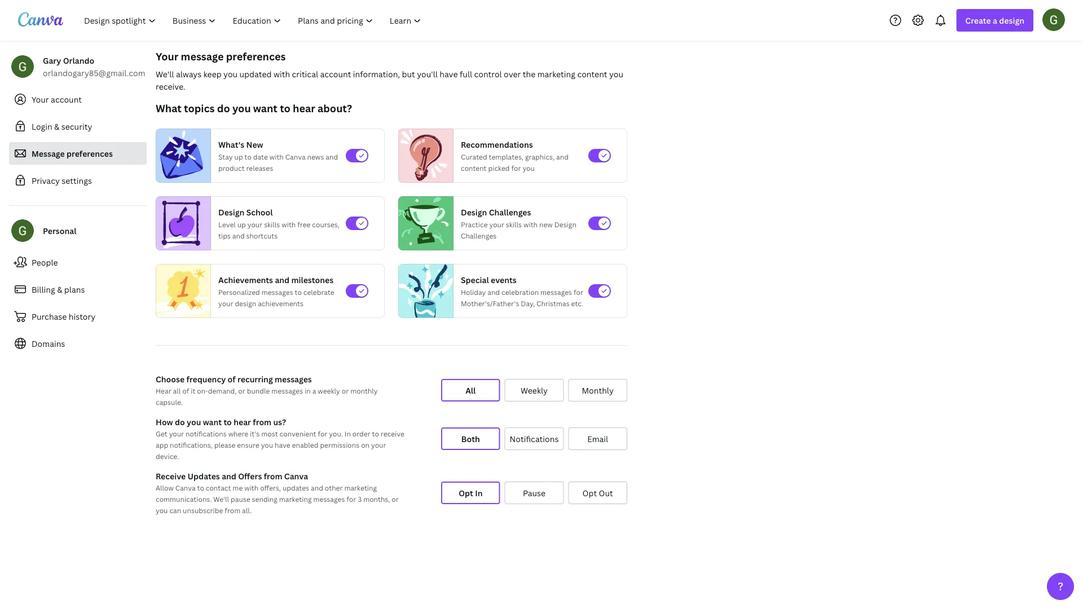 Task type: describe. For each thing, give the bounding box(es) containing it.
achievements
[[218, 274, 273, 285]]

christmas
[[537, 299, 570, 308]]

top level navigation element
[[77, 9, 431, 32]]

your inside "design school level up your skills with free courses, tips and shortcuts"
[[248, 220, 262, 229]]

offers,
[[260, 483, 281, 493]]

message
[[32, 148, 65, 159]]

your inside design challenges practice your skills with new design challenges
[[489, 220, 504, 229]]

want inside how do you want to hear from us? get your notifications where it's most convenient for you. in order to receive app notifications, please ensure you have enabled permissions on your device.
[[203, 417, 222, 427]]

topic image for design school
[[156, 196, 206, 251]]

for inside special events holiday and celebration messages for mother's/father's day, christmas etc.
[[574, 287, 583, 297]]

about?
[[318, 101, 352, 115]]

other
[[325, 483, 343, 493]]

but
[[402, 69, 415, 79]]

app
[[156, 440, 168, 450]]

design school level up your skills with free courses, tips and shortcuts
[[218, 207, 339, 240]]

opt in
[[459, 488, 483, 498]]

get
[[156, 429, 167, 438]]

orlandogary85@gmail.com
[[43, 67, 145, 78]]

design inside achievements and milestones personalized messages to celebrate your design achievements
[[235, 299, 256, 308]]

day,
[[521, 299, 535, 308]]

to up where
[[224, 417, 232, 427]]

for inside receive updates and offers from canva allow canva to contact me with offers, updates and other marketing communications. we'll pause sending marketing messages for 3 months, or you can unsubscribe from all.
[[347, 495, 356, 504]]

for inside how do you want to hear from us? get your notifications where it's most convenient for you. in order to receive app notifications, please ensure you have enabled permissions on your device.
[[318, 429, 327, 438]]

& for billing
[[57, 284, 62, 295]]

opt for opt out
[[583, 488, 597, 498]]

to inside what's new stay up to date with canva news and product releases
[[245, 152, 252, 161]]

Monthly button
[[568, 379, 627, 402]]

0 vertical spatial want
[[253, 101, 278, 115]]

Opt Out button
[[568, 482, 627, 504]]

notifications
[[186, 429, 227, 438]]

marketing for other
[[344, 483, 377, 493]]

always
[[176, 69, 202, 79]]

0 vertical spatial do
[[217, 101, 230, 115]]

hear
[[156, 386, 171, 396]]

security
[[61, 121, 92, 132]]

we'll inside receive updates and offers from canva allow canva to contact me with offers, updates and other marketing communications. we'll pause sending marketing messages for 3 months, or you can unsubscribe from all.
[[213, 495, 229, 504]]

updates
[[188, 471, 220, 482]]

achievements and milestones personalized messages to celebrate your design achievements
[[218, 274, 334, 308]]

Both button
[[441, 428, 500, 450]]

the
[[523, 69, 536, 79]]

content inside we'll always keep you updated with critical account information, but you'll have full control over the marketing content you receive.
[[577, 69, 607, 79]]

with inside design challenges practice your skills with new design challenges
[[524, 220, 538, 229]]

etc.
[[571, 299, 583, 308]]

what
[[156, 101, 182, 115]]

design for design challenges
[[461, 207, 487, 218]]

personal
[[43, 225, 76, 236]]

personalized
[[218, 287, 260, 297]]

have inside how do you want to hear from us? get your notifications where it's most convenient for you. in order to receive app notifications, please ensure you have enabled permissions on your device.
[[275, 440, 290, 450]]

All button
[[441, 379, 500, 402]]

billing & plans link
[[9, 278, 147, 301]]

Notifications button
[[505, 428, 564, 450]]

billing
[[32, 284, 55, 295]]

all
[[173, 386, 181, 396]]

your account
[[32, 94, 82, 105]]

canva for canva
[[175, 483, 196, 493]]

graphics,
[[525, 152, 555, 161]]

choose
[[156, 374, 185, 385]]

content inside recommendations curated templates, graphics, and content picked for you
[[461, 163, 487, 173]]

messages inside special events holiday and celebration messages for mother's/father's day, christmas etc.
[[541, 287, 572, 297]]

to inside receive updates and offers from canva allow canva to contact me with offers, updates and other marketing communications. we'll pause sending marketing messages for 3 months, or you can unsubscribe from all.
[[197, 483, 204, 493]]

sending
[[252, 495, 278, 504]]

control
[[474, 69, 502, 79]]

2 vertical spatial from
[[225, 506, 240, 515]]

you inside receive updates and offers from canva allow canva to contact me with offers, updates and other marketing communications. we'll pause sending marketing messages for 3 months, or you can unsubscribe from all.
[[156, 506, 168, 515]]

topic image for achievements and milestones
[[156, 262, 210, 321]]

have inside we'll always keep you updated with critical account information, but you'll have full control over the marketing content you receive.
[[440, 69, 458, 79]]

topics
[[184, 101, 215, 115]]

or inside receive updates and offers from canva allow canva to contact me with offers, updates and other marketing communications. we'll pause sending marketing messages for 3 months, or you can unsubscribe from all.
[[392, 495, 399, 504]]

us?
[[273, 417, 286, 427]]

0 horizontal spatial or
[[238, 386, 245, 396]]

contact
[[206, 483, 231, 493]]

communications.
[[156, 495, 212, 504]]

recurring
[[238, 374, 273, 385]]

on
[[361, 440, 370, 450]]

weekly
[[318, 386, 340, 396]]

your for your message preferences
[[156, 49, 179, 63]]

all
[[466, 385, 476, 396]]

receive
[[156, 471, 186, 482]]

with inside we'll always keep you updated with critical account information, but you'll have full control over the marketing content you receive.
[[274, 69, 290, 79]]

monthly
[[350, 386, 378, 396]]

and up me
[[222, 471, 236, 482]]

full
[[460, 69, 472, 79]]

purchase history
[[32, 311, 96, 322]]

out
[[599, 488, 613, 498]]

in inside button
[[475, 488, 483, 498]]

2 horizontal spatial design
[[554, 220, 577, 229]]

login
[[32, 121, 52, 132]]

date
[[253, 152, 268, 161]]

we'll inside we'll always keep you updated with critical account information, but you'll have full control over the marketing content you receive.
[[156, 69, 174, 79]]

new
[[246, 139, 263, 150]]

your right the on
[[371, 440, 386, 450]]

permissions
[[320, 440, 360, 450]]

marketing for the
[[538, 69, 575, 79]]

and inside achievements and milestones personalized messages to celebrate your design achievements
[[275, 274, 290, 285]]

3
[[358, 495, 362, 504]]

holiday
[[461, 287, 486, 297]]

0 vertical spatial of
[[228, 374, 236, 385]]

you.
[[329, 429, 343, 438]]

choose frequency of recurring messages hear all of it on-demand, or bundle messages in a weekly or monthly capsule.
[[156, 374, 378, 407]]

receive
[[381, 429, 404, 438]]

milestones
[[291, 274, 334, 285]]

recommendations curated templates, graphics, and content picked for you
[[461, 139, 569, 173]]

orlando
[[63, 55, 94, 66]]

email
[[587, 434, 608, 444]]

shortcuts
[[246, 231, 278, 240]]

capsule.
[[156, 397, 183, 407]]

and inside special events holiday and celebration messages for mother's/father's day, christmas etc.
[[488, 287, 500, 297]]

courses,
[[312, 220, 339, 229]]

to inside achievements and milestones personalized messages to celebrate your design achievements
[[295, 287, 302, 297]]

your account link
[[9, 88, 147, 111]]

and inside "design school level up your skills with free courses, tips and shortcuts"
[[232, 231, 245, 240]]

releases
[[246, 163, 273, 173]]

0 horizontal spatial of
[[182, 386, 189, 396]]

what's new stay up to date with canva news and product releases
[[218, 139, 338, 173]]

privacy settings link
[[9, 169, 147, 192]]

settings
[[62, 175, 92, 186]]

receive updates and offers from canva allow canva to contact me with offers, updates and other marketing communications. we'll pause sending marketing messages for 3 months, or you can unsubscribe from all.
[[156, 471, 399, 515]]

Weekly button
[[505, 379, 564, 402]]

purchase history link
[[9, 305, 147, 328]]

your message preferences
[[156, 49, 286, 63]]

your inside achievements and milestones personalized messages to celebrate your design achievements
[[218, 299, 233, 308]]

privacy
[[32, 175, 60, 186]]

and inside what's new stay up to date with canva news and product releases
[[326, 152, 338, 161]]

level
[[218, 220, 236, 229]]

create a design
[[966, 15, 1025, 26]]

enabled
[[292, 440, 318, 450]]

for inside recommendations curated templates, graphics, and content picked for you
[[511, 163, 521, 173]]

hear inside how do you want to hear from us? get your notifications where it's most convenient for you. in order to receive app notifications, please ensure you have enabled permissions on your device.
[[234, 417, 251, 427]]

both
[[461, 434, 480, 444]]

message preferences
[[32, 148, 113, 159]]

over
[[504, 69, 521, 79]]



Task type: vqa. For each thing, say whether or not it's contained in the screenshot.
our
no



Task type: locate. For each thing, give the bounding box(es) containing it.
0 vertical spatial we'll
[[156, 69, 174, 79]]

for down 'templates,'
[[511, 163, 521, 173]]

& right login
[[54, 121, 59, 132]]

preferences down login & security link
[[67, 148, 113, 159]]

with right date
[[270, 152, 284, 161]]

0 vertical spatial content
[[577, 69, 607, 79]]

to up what's new stay up to date with canva news and product releases
[[280, 101, 290, 115]]

a
[[993, 15, 998, 26], [312, 386, 316, 396]]

in inside how do you want to hear from us? get your notifications where it's most convenient for you. in order to receive app notifications, please ensure you have enabled permissions on your device.
[[345, 429, 351, 438]]

1 horizontal spatial opt
[[583, 488, 597, 498]]

we'll
[[156, 69, 174, 79], [213, 495, 229, 504]]

for up etc. at right
[[574, 287, 583, 297]]

challenges down picked
[[489, 207, 531, 218]]

1 vertical spatial of
[[182, 386, 189, 396]]

do inside how do you want to hear from us? get your notifications where it's most convenient for you. in order to receive app notifications, please ensure you have enabled permissions on your device.
[[175, 417, 185, 427]]

& left 'plans'
[[57, 284, 62, 295]]

from inside how do you want to hear from us? get your notifications where it's most convenient for you. in order to receive app notifications, please ensure you have enabled permissions on your device.
[[253, 417, 271, 427]]

preferences
[[226, 49, 286, 63], [67, 148, 113, 159]]

picked
[[488, 163, 510, 173]]

1 skills from the left
[[264, 220, 280, 229]]

we'll up receive.
[[156, 69, 174, 79]]

unsubscribe
[[183, 506, 223, 515]]

please
[[214, 440, 236, 450]]

we'll always keep you updated with critical account information, but you'll have full control over the marketing content you receive.
[[156, 69, 623, 92]]

hear
[[293, 101, 315, 115], [234, 417, 251, 427]]

design up level
[[218, 207, 245, 218]]

up inside what's new stay up to date with canva news and product releases
[[234, 152, 243, 161]]

frequency
[[186, 374, 226, 385]]

or right the weekly
[[342, 386, 349, 396]]

pause
[[523, 488, 546, 498]]

keep
[[204, 69, 222, 79]]

gary orlando image
[[1043, 8, 1065, 31]]

0 vertical spatial have
[[440, 69, 458, 79]]

history
[[69, 311, 96, 322]]

message preferences link
[[9, 142, 147, 165]]

to down updates
[[197, 483, 204, 493]]

account right critical
[[320, 69, 351, 79]]

your up always
[[156, 49, 179, 63]]

topic image for what's new
[[156, 129, 206, 183]]

with inside "design school level up your skills with free courses, tips and shortcuts"
[[282, 220, 296, 229]]

& for login
[[54, 121, 59, 132]]

it's
[[250, 429, 260, 438]]

skills inside design challenges practice your skills with new design challenges
[[506, 220, 522, 229]]

in down both button
[[475, 488, 483, 498]]

updated
[[240, 69, 272, 79]]

opt left out
[[583, 488, 597, 498]]

0 horizontal spatial skills
[[264, 220, 280, 229]]

ensure
[[237, 440, 259, 450]]

1 vertical spatial hear
[[234, 417, 251, 427]]

messages inside receive updates and offers from canva allow canva to contact me with offers, updates and other marketing communications. we'll pause sending marketing messages for 3 months, or you can unsubscribe from all.
[[313, 495, 345, 504]]

1 vertical spatial want
[[203, 417, 222, 427]]

1 horizontal spatial hear
[[293, 101, 315, 115]]

or right months,
[[392, 495, 399, 504]]

1 horizontal spatial account
[[320, 69, 351, 79]]

pause
[[231, 495, 250, 504]]

Pause button
[[505, 482, 564, 504]]

a right create
[[993, 15, 998, 26]]

1 horizontal spatial preferences
[[226, 49, 286, 63]]

do right how
[[175, 417, 185, 427]]

up right stay
[[234, 152, 243, 161]]

we'll down the contact
[[213, 495, 229, 504]]

how
[[156, 417, 173, 427]]

in
[[345, 429, 351, 438], [475, 488, 483, 498]]

2 opt from the left
[[583, 488, 597, 498]]

2 skills from the left
[[506, 220, 522, 229]]

do
[[217, 101, 230, 115], [175, 417, 185, 427]]

and inside recommendations curated templates, graphics, and content picked for you
[[556, 152, 569, 161]]

1 horizontal spatial have
[[440, 69, 458, 79]]

and right "graphics,"
[[556, 152, 569, 161]]

0 horizontal spatial opt
[[459, 488, 473, 498]]

preferences inside 'link'
[[67, 148, 113, 159]]

0 horizontal spatial account
[[51, 94, 82, 105]]

1 vertical spatial we'll
[[213, 495, 229, 504]]

templates,
[[489, 152, 524, 161]]

from down pause
[[225, 506, 240, 515]]

1 horizontal spatial content
[[577, 69, 607, 79]]

0 vertical spatial &
[[54, 121, 59, 132]]

1 horizontal spatial marketing
[[344, 483, 377, 493]]

0 vertical spatial challenges
[[489, 207, 531, 218]]

up right level
[[237, 220, 246, 229]]

topic image for design challenges
[[399, 196, 449, 251]]

critical
[[292, 69, 318, 79]]

0 horizontal spatial design
[[218, 207, 245, 218]]

your right practice in the top left of the page
[[489, 220, 504, 229]]

account inside the your account link
[[51, 94, 82, 105]]

tips
[[218, 231, 231, 240]]

stay
[[218, 152, 233, 161]]

special
[[461, 274, 489, 285]]

want up the notifications
[[203, 417, 222, 427]]

0 horizontal spatial hear
[[234, 417, 251, 427]]

you'll
[[417, 69, 438, 79]]

0 horizontal spatial in
[[345, 429, 351, 438]]

2 horizontal spatial marketing
[[538, 69, 575, 79]]

design down the personalized
[[235, 299, 256, 308]]

0 horizontal spatial content
[[461, 163, 487, 173]]

1 horizontal spatial we'll
[[213, 495, 229, 504]]

1 horizontal spatial of
[[228, 374, 236, 385]]

canva up communications.
[[175, 483, 196, 493]]

up inside "design school level up your skills with free courses, tips and shortcuts"
[[237, 220, 246, 229]]

1 opt from the left
[[459, 488, 473, 498]]

of left it
[[182, 386, 189, 396]]

0 vertical spatial design
[[999, 15, 1025, 26]]

1 vertical spatial up
[[237, 220, 246, 229]]

2 horizontal spatial or
[[392, 495, 399, 504]]

with left critical
[[274, 69, 290, 79]]

your down the personalized
[[218, 299, 233, 308]]

from up offers,
[[264, 471, 282, 482]]

account inside we'll always keep you updated with critical account information, but you'll have full control over the marketing content you receive.
[[320, 69, 351, 79]]

topic image left curated
[[399, 129, 449, 183]]

your
[[156, 49, 179, 63], [32, 94, 49, 105]]

0 vertical spatial a
[[993, 15, 998, 26]]

account
[[320, 69, 351, 79], [51, 94, 82, 105]]

information,
[[353, 69, 400, 79]]

hear left about?
[[293, 101, 315, 115]]

1 horizontal spatial a
[[993, 15, 998, 26]]

messages up the achievements
[[262, 287, 293, 297]]

1 vertical spatial do
[[175, 417, 185, 427]]

and right tips
[[232, 231, 245, 240]]

topic image left holiday
[[399, 262, 453, 321]]

all.
[[242, 506, 252, 515]]

topic image left tips
[[156, 196, 206, 251]]

0 vertical spatial your
[[156, 49, 179, 63]]

topic image left the personalized
[[156, 262, 210, 321]]

hear up where
[[234, 417, 251, 427]]

notifications,
[[170, 440, 213, 450]]

celebrate
[[303, 287, 334, 297]]

canva inside what's new stay up to date with canva news and product releases
[[285, 152, 306, 161]]

login & security link
[[9, 115, 147, 138]]

1 vertical spatial challenges
[[461, 231, 497, 240]]

in right you.
[[345, 429, 351, 438]]

1 horizontal spatial want
[[253, 101, 278, 115]]

Opt In button
[[441, 482, 500, 504]]

1 vertical spatial &
[[57, 284, 62, 295]]

0 vertical spatial canva
[[285, 152, 306, 161]]

people link
[[9, 251, 147, 274]]

to down the milestones
[[295, 287, 302, 297]]

of
[[228, 374, 236, 385], [182, 386, 189, 396]]

canva for date
[[285, 152, 306, 161]]

weekly
[[521, 385, 548, 396]]

privacy settings
[[32, 175, 92, 186]]

opt out
[[583, 488, 613, 498]]

your right get
[[169, 429, 184, 438]]

to left date
[[245, 152, 252, 161]]

opt for opt in
[[459, 488, 473, 498]]

receive.
[[156, 81, 185, 92]]

from
[[253, 417, 271, 427], [264, 471, 282, 482], [225, 506, 240, 515]]

0 vertical spatial marketing
[[538, 69, 575, 79]]

with left the free
[[282, 220, 296, 229]]

marketing up "3"
[[344, 483, 377, 493]]

0 vertical spatial hear
[[293, 101, 315, 115]]

a inside dropdown button
[[993, 15, 998, 26]]

with inside what's new stay up to date with canva news and product releases
[[270, 152, 284, 161]]

what topics do you want to hear about?
[[156, 101, 352, 115]]

notifications
[[510, 434, 559, 444]]

2 vertical spatial marketing
[[279, 495, 312, 504]]

0 horizontal spatial marketing
[[279, 495, 312, 504]]

and up mother's/father's
[[488, 287, 500, 297]]

with inside receive updates and offers from canva allow canva to contact me with offers, updates and other marketing communications. we'll pause sending marketing messages for 3 months, or you can unsubscribe from all.
[[244, 483, 259, 493]]

you inside recommendations curated templates, graphics, and content picked for you
[[523, 163, 535, 173]]

1 vertical spatial in
[[475, 488, 483, 498]]

it
[[191, 386, 195, 396]]

account up login & security
[[51, 94, 82, 105]]

messages up christmas
[[541, 287, 572, 297]]

design right create
[[999, 15, 1025, 26]]

you
[[223, 69, 238, 79], [609, 69, 623, 79], [232, 101, 251, 115], [523, 163, 535, 173], [187, 417, 201, 427], [261, 440, 273, 450], [156, 506, 168, 515]]

for left "3"
[[347, 495, 356, 504]]

from up it's
[[253, 417, 271, 427]]

topic image left practice in the top left of the page
[[399, 196, 449, 251]]

have down most
[[275, 440, 290, 450]]

0 horizontal spatial your
[[32, 94, 49, 105]]

1 vertical spatial design
[[235, 299, 256, 308]]

1 vertical spatial marketing
[[344, 483, 377, 493]]

preferences up updated
[[226, 49, 286, 63]]

1 horizontal spatial in
[[475, 488, 483, 498]]

skills
[[264, 220, 280, 229], [506, 220, 522, 229]]

design for design school
[[218, 207, 245, 218]]

1 horizontal spatial do
[[217, 101, 230, 115]]

design
[[218, 207, 245, 218], [461, 207, 487, 218], [554, 220, 577, 229]]

0 horizontal spatial want
[[203, 417, 222, 427]]

and up the achievements
[[275, 274, 290, 285]]

1 horizontal spatial skills
[[506, 220, 522, 229]]

skills left new
[[506, 220, 522, 229]]

opt inside opt out button
[[583, 488, 597, 498]]

demand,
[[208, 386, 237, 396]]

design up practice in the top left of the page
[[461, 207, 487, 218]]

your down school
[[248, 220, 262, 229]]

skills inside "design school level up your skills with free courses, tips and shortcuts"
[[264, 220, 280, 229]]

your up login
[[32, 94, 49, 105]]

and left other
[[311, 483, 323, 493]]

of up demand, at left bottom
[[228, 374, 236, 385]]

login & security
[[32, 121, 92, 132]]

1 vertical spatial your
[[32, 94, 49, 105]]

on-
[[197, 386, 208, 396]]

events
[[491, 274, 517, 285]]

1 vertical spatial canva
[[284, 471, 308, 482]]

Email button
[[568, 428, 627, 450]]

marketing down updates on the left of page
[[279, 495, 312, 504]]

0 horizontal spatial have
[[275, 440, 290, 450]]

with left new
[[524, 220, 538, 229]]

convenient
[[280, 429, 316, 438]]

product
[[218, 163, 245, 173]]

can
[[169, 506, 181, 515]]

0 vertical spatial in
[[345, 429, 351, 438]]

billing & plans
[[32, 284, 85, 295]]

0 horizontal spatial we'll
[[156, 69, 174, 79]]

0 vertical spatial up
[[234, 152, 243, 161]]

messages up in
[[275, 374, 312, 385]]

1 vertical spatial a
[[312, 386, 316, 396]]

1 horizontal spatial or
[[342, 386, 349, 396]]

a right in
[[312, 386, 316, 396]]

marketing right the
[[538, 69, 575, 79]]

and right news
[[326, 152, 338, 161]]

for
[[511, 163, 521, 173], [574, 287, 583, 297], [318, 429, 327, 438], [347, 495, 356, 504]]

1 vertical spatial preferences
[[67, 148, 113, 159]]

0 horizontal spatial do
[[175, 417, 185, 427]]

0 vertical spatial from
[[253, 417, 271, 427]]

1 vertical spatial from
[[264, 471, 282, 482]]

1 horizontal spatial design
[[999, 15, 1025, 26]]

or left bundle
[[238, 386, 245, 396]]

marketing inside we'll always keep you updated with critical account information, but you'll have full control over the marketing content you receive.
[[538, 69, 575, 79]]

up for what's
[[234, 152, 243, 161]]

topic image left stay
[[156, 129, 206, 183]]

1 vertical spatial content
[[461, 163, 487, 173]]

create a design button
[[957, 9, 1034, 32]]

order
[[353, 429, 371, 438]]

challenges down practice in the top left of the page
[[461, 231, 497, 240]]

do right topics
[[217, 101, 230, 115]]

your for your account
[[32, 94, 49, 105]]

1 horizontal spatial your
[[156, 49, 179, 63]]

new
[[539, 220, 553, 229]]

to right order
[[372, 429, 379, 438]]

your
[[248, 220, 262, 229], [489, 220, 504, 229], [218, 299, 233, 308], [169, 429, 184, 438], [371, 440, 386, 450]]

design inside "design school level up your skills with free courses, tips and shortcuts"
[[218, 207, 245, 218]]

design right new
[[554, 220, 577, 229]]

months,
[[363, 495, 390, 504]]

design
[[999, 15, 1025, 26], [235, 299, 256, 308]]

practice
[[461, 220, 488, 229]]

topic image for recommendations
[[399, 129, 449, 183]]

skills up the shortcuts
[[264, 220, 280, 229]]

to
[[280, 101, 290, 115], [245, 152, 252, 161], [295, 287, 302, 297], [224, 417, 232, 427], [372, 429, 379, 438], [197, 483, 204, 493]]

curated
[[461, 152, 487, 161]]

0 vertical spatial preferences
[[226, 49, 286, 63]]

0 horizontal spatial a
[[312, 386, 316, 396]]

0 horizontal spatial preferences
[[67, 148, 113, 159]]

opt inside opt in button
[[459, 488, 473, 498]]

canva
[[285, 152, 306, 161], [284, 471, 308, 482], [175, 483, 196, 493]]

topic image
[[156, 129, 206, 183], [399, 129, 449, 183], [156, 196, 206, 251], [399, 196, 449, 251], [156, 262, 210, 321], [399, 262, 453, 321]]

design inside create a design dropdown button
[[999, 15, 1025, 26]]

1 vertical spatial account
[[51, 94, 82, 105]]

topic image for special events
[[399, 262, 453, 321]]

messages down other
[[313, 495, 345, 504]]

messages left in
[[272, 386, 303, 396]]

what's
[[218, 139, 244, 150]]

plans
[[64, 284, 85, 295]]

2 vertical spatial canva
[[175, 483, 196, 493]]

up for design
[[237, 220, 246, 229]]

1 vertical spatial have
[[275, 440, 290, 450]]

allow
[[156, 483, 174, 493]]

most
[[261, 429, 278, 438]]

opt down both on the left of the page
[[459, 488, 473, 498]]

have left full on the top left of page
[[440, 69, 458, 79]]

canva up updates on the left of page
[[284, 471, 308, 482]]

with down the offers
[[244, 483, 259, 493]]

for left you.
[[318, 429, 327, 438]]

canva left news
[[285, 152, 306, 161]]

and
[[326, 152, 338, 161], [556, 152, 569, 161], [232, 231, 245, 240], [275, 274, 290, 285], [488, 287, 500, 297], [222, 471, 236, 482], [311, 483, 323, 493]]

want down updated
[[253, 101, 278, 115]]

1 horizontal spatial design
[[461, 207, 487, 218]]

0 vertical spatial account
[[320, 69, 351, 79]]

gary orlando orlandogary85@gmail.com
[[43, 55, 145, 78]]

messages inside achievements and milestones personalized messages to celebrate your design achievements
[[262, 287, 293, 297]]

0 horizontal spatial design
[[235, 299, 256, 308]]

a inside choose frequency of recurring messages hear all of it on-demand, or bundle messages in a weekly or monthly capsule.
[[312, 386, 316, 396]]



